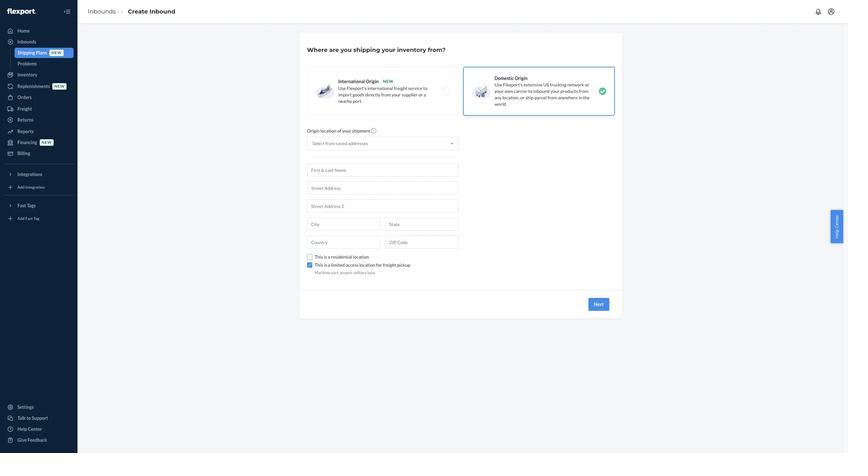 Task type: vqa. For each thing, say whether or not it's contained in the screenshot.
the bottom Add
yes



Task type: locate. For each thing, give the bounding box(es) containing it.
is for residential
[[324, 255, 327, 260]]

new for replenishments
[[54, 84, 65, 89]]

world
[[495, 101, 506, 107]]

shipping
[[353, 47, 380, 54]]

0 horizontal spatial center
[[28, 427, 42, 433]]

0 horizontal spatial use
[[338, 86, 346, 91]]

2 vertical spatial a
[[328, 263, 330, 268]]

tags
[[27, 203, 36, 209]]

add for add integration
[[17, 185, 25, 190]]

your
[[382, 47, 396, 54], [495, 89, 504, 94], [551, 89, 560, 94], [392, 92, 401, 98], [342, 128, 351, 134]]

1 vertical spatial location
[[353, 255, 369, 260]]

nearby
[[338, 99, 352, 104]]

a left residential
[[328, 255, 330, 260]]

select from saved addresses
[[313, 141, 368, 146]]

give feedback
[[17, 438, 47, 444]]

1 vertical spatial inbounds
[[17, 39, 36, 45]]

check circle image
[[599, 88, 606, 95]]

are
[[329, 47, 339, 54]]

flexport's
[[347, 86, 367, 91]]

or down carrier
[[520, 95, 525, 100]]

2 is from the top
[[324, 263, 327, 268]]

add
[[17, 185, 25, 190], [17, 217, 25, 221]]

origin location of your shipment
[[307, 128, 371, 134]]

to inside domestic origin use flexport's extensive us trucking network or your own carrier to inbound your products from any location, or ship parcel from anywhere in the world
[[528, 89, 533, 94]]

inventory link
[[4, 70, 74, 80]]

help center button
[[831, 210, 843, 244]]

settings link
[[4, 403, 74, 413]]

supplier
[[402, 92, 418, 98]]

1 vertical spatial is
[[324, 263, 327, 268]]

residential
[[331, 255, 352, 260]]

fast left tag
[[25, 217, 33, 221]]

0 horizontal spatial or
[[419, 92, 423, 98]]

your left supplier
[[392, 92, 401, 98]]

2 horizontal spatial to
[[528, 89, 533, 94]]

fast left tags
[[17, 203, 26, 209]]

0 vertical spatial inbounds link
[[88, 8, 116, 15]]

new right plans
[[51, 51, 62, 55]]

or inside use flexport's international freight service to import goods directly from your supplier or a nearby port.
[[419, 92, 423, 98]]

close navigation image
[[63, 8, 71, 16]]

1 horizontal spatial to
[[423, 86, 428, 91]]

origin up flexport's
[[515, 76, 528, 81]]

0 vertical spatial this
[[315, 255, 323, 260]]

0 horizontal spatial help
[[17, 427, 27, 433]]

origin
[[515, 76, 528, 81], [366, 79, 379, 84], [307, 128, 320, 134]]

inbound
[[533, 89, 550, 94]]

use down domestic
[[495, 82, 502, 88]]

base
[[367, 271, 375, 276]]

1 horizontal spatial inbounds
[[88, 8, 116, 15]]

help center
[[834, 215, 840, 239], [17, 427, 42, 433]]

None checkbox
[[307, 263, 312, 268]]

0 vertical spatial help center
[[834, 215, 840, 239]]

1 is from the top
[[324, 255, 327, 260]]

2 horizontal spatial origin
[[515, 76, 528, 81]]

location left of
[[320, 128, 336, 134]]

home
[[17, 28, 30, 34]]

military
[[354, 271, 367, 276]]

breadcrumbs navigation
[[83, 2, 181, 21]]

add integration
[[17, 185, 45, 190]]

your inside use flexport's international freight service to import goods directly from your supplier or a nearby port.
[[392, 92, 401, 98]]

freight inside use flexport's international freight service to import goods directly from your supplier or a nearby port.
[[394, 86, 407, 91]]

a right supplier
[[424, 92, 426, 98]]

from down international
[[381, 92, 391, 98]]

replenishments
[[17, 84, 50, 89]]

0 vertical spatial add
[[17, 185, 25, 190]]

0 vertical spatial a
[[424, 92, 426, 98]]

inbounds inside "breadcrumbs" navigation
[[88, 8, 116, 15]]

the
[[583, 95, 590, 100]]

0 vertical spatial help
[[834, 230, 840, 239]]

0 vertical spatial fast
[[17, 203, 26, 209]]

to right 'service'
[[423, 86, 428, 91]]

1 add from the top
[[17, 185, 25, 190]]

new down reports link
[[42, 140, 52, 145]]

or down 'service'
[[419, 92, 423, 98]]

1 vertical spatial add
[[17, 217, 25, 221]]

location up 'this is a limited access location for freight pickup'
[[353, 255, 369, 260]]

or
[[585, 82, 589, 88], [419, 92, 423, 98], [520, 95, 525, 100]]

to
[[423, 86, 428, 91], [528, 89, 533, 94], [27, 416, 31, 422]]

freight
[[394, 86, 407, 91], [383, 263, 396, 268]]

this for this is a limited access location for freight pickup
[[315, 263, 323, 268]]

add for add fast tag
[[17, 217, 25, 221]]

use
[[495, 82, 502, 88], [338, 86, 346, 91]]

1 vertical spatial inbounds link
[[4, 37, 74, 47]]

0 vertical spatial is
[[324, 255, 327, 260]]

2 add from the top
[[17, 217, 25, 221]]

talk to support
[[17, 416, 48, 422]]

0 horizontal spatial help center
[[17, 427, 42, 433]]

1 horizontal spatial inbounds link
[[88, 8, 116, 15]]

fast
[[17, 203, 26, 209], [25, 217, 33, 221]]

origin for international
[[366, 79, 379, 84]]

Country text field
[[307, 236, 380, 249]]

inbounds
[[88, 8, 116, 15], [17, 39, 36, 45]]

location up base
[[359, 263, 375, 268]]

or right network
[[585, 82, 589, 88]]

inventory
[[17, 72, 37, 78]]

0 vertical spatial center
[[834, 215, 840, 228]]

shipping
[[18, 50, 35, 56]]

1 horizontal spatial help
[[834, 230, 840, 239]]

create
[[128, 8, 148, 15]]

freight right for at the left bottom of the page
[[383, 263, 396, 268]]

1 this from the top
[[315, 255, 323, 260]]

talk to support button
[[4, 414, 74, 424]]

service
[[408, 86, 422, 91]]

problems
[[18, 61, 37, 67]]

reports link
[[4, 127, 74, 137]]

0 horizontal spatial inbounds link
[[4, 37, 74, 47]]

new up orders link
[[54, 84, 65, 89]]

0 horizontal spatial to
[[27, 416, 31, 422]]

1 vertical spatial this
[[315, 263, 323, 268]]

2 this from the top
[[315, 263, 323, 268]]

port.
[[353, 99, 363, 104]]

center
[[834, 215, 840, 228], [28, 427, 42, 433]]

use up import
[[338, 86, 346, 91]]

0 vertical spatial inbounds
[[88, 8, 116, 15]]

maritime port, airport, military base
[[315, 271, 375, 276]]

of
[[337, 128, 341, 134]]

1 horizontal spatial center
[[834, 215, 840, 228]]

a left 'limited'
[[328, 263, 330, 268]]

is for limited
[[324, 263, 327, 268]]

1 horizontal spatial or
[[520, 95, 525, 100]]

freight up supplier
[[394, 86, 407, 91]]

origin up international
[[366, 79, 379, 84]]

a for this is a residential location
[[328, 255, 330, 260]]

any
[[495, 95, 502, 100]]

international origin
[[338, 79, 379, 84]]

add left the integration
[[17, 185, 25, 190]]

None checkbox
[[307, 255, 312, 260]]

origin inside domestic origin use flexport's extensive us trucking network or your own carrier to inbound your products from any location, or ship parcel from anywhere in the world
[[515, 76, 528, 81]]

from
[[579, 89, 589, 94], [381, 92, 391, 98], [548, 95, 557, 100], [325, 141, 335, 146]]

settings
[[17, 405, 34, 411]]

1 vertical spatial help
[[17, 427, 27, 433]]

origin up select
[[307, 128, 320, 134]]

add fast tag
[[17, 217, 39, 221]]

your up any
[[495, 89, 504, 94]]

1 vertical spatial help center
[[17, 427, 42, 433]]

1 vertical spatial freight
[[383, 263, 396, 268]]

new
[[51, 51, 62, 55], [383, 79, 393, 84], [54, 84, 65, 89], [42, 140, 52, 145]]

give feedback button
[[4, 436, 74, 446]]

origin for domestic
[[515, 76, 528, 81]]

anywhere
[[558, 95, 578, 100]]

domestic
[[495, 76, 514, 81]]

new up international
[[383, 79, 393, 84]]

location,
[[503, 95, 520, 100]]

returns link
[[4, 115, 74, 125]]

add down fast tags
[[17, 217, 25, 221]]

help inside help center "button"
[[834, 230, 840, 239]]

new for financing
[[42, 140, 52, 145]]

talk
[[17, 416, 26, 422]]

1 horizontal spatial use
[[495, 82, 502, 88]]

to right talk
[[27, 416, 31, 422]]

fast tags button
[[4, 201, 74, 211]]

1 horizontal spatial origin
[[366, 79, 379, 84]]

1 vertical spatial a
[[328, 255, 330, 260]]

you
[[341, 47, 352, 54]]

open notifications image
[[815, 8, 822, 16]]

addresses
[[348, 141, 368, 146]]

a
[[424, 92, 426, 98], [328, 255, 330, 260], [328, 263, 330, 268]]

2 horizontal spatial or
[[585, 82, 589, 88]]

inbound
[[150, 8, 175, 15]]

us
[[543, 82, 549, 88]]

0 horizontal spatial inbounds
[[17, 39, 36, 45]]

1 horizontal spatial help center
[[834, 215, 840, 239]]

extensive
[[524, 82, 543, 88]]

help
[[834, 230, 840, 239], [17, 427, 27, 433]]

to up ship
[[528, 89, 533, 94]]

0 vertical spatial freight
[[394, 86, 407, 91]]



Task type: describe. For each thing, give the bounding box(es) containing it.
create inbound link
[[128, 8, 175, 15]]

orders link
[[4, 92, 74, 103]]

2 vertical spatial location
[[359, 263, 375, 268]]

your right of
[[342, 128, 351, 134]]

a for this is a limited access location for freight pickup
[[328, 263, 330, 268]]

freight
[[17, 106, 32, 112]]

a inside use flexport's international freight service to import goods directly from your supplier or a nearby port.
[[424, 92, 426, 98]]

help inside help center link
[[17, 427, 27, 433]]

shipping plans
[[18, 50, 47, 56]]

from?
[[428, 47, 446, 54]]

for
[[376, 263, 382, 268]]

create inbound
[[128, 8, 175, 15]]

new for international origin
[[383, 79, 393, 84]]

from left saved
[[325, 141, 335, 146]]

First & Last Name text field
[[307, 164, 458, 177]]

reports
[[17, 129, 34, 134]]

fast inside dropdown button
[[17, 203, 26, 209]]

products
[[561, 89, 578, 94]]

maritime
[[315, 271, 331, 276]]

integrations button
[[4, 170, 74, 180]]

this is a residential location
[[315, 255, 369, 260]]

flexport logo image
[[7, 8, 36, 15]]

City text field
[[307, 218, 380, 231]]

pickup
[[397, 263, 410, 268]]

returns
[[17, 117, 34, 123]]

this for this is a residential location
[[315, 255, 323, 260]]

from right parcel
[[548, 95, 557, 100]]

feedback
[[28, 438, 47, 444]]

billing link
[[4, 149, 74, 159]]

parcel
[[535, 95, 547, 100]]

1 vertical spatial center
[[28, 427, 42, 433]]

inventory
[[397, 47, 426, 54]]

from inside use flexport's international freight service to import goods directly from your supplier or a nearby port.
[[381, 92, 391, 98]]

limited
[[331, 263, 345, 268]]

flexport's
[[503, 82, 523, 88]]

airport,
[[340, 271, 353, 276]]

goods
[[353, 92, 364, 98]]

new for shipping plans
[[51, 51, 62, 55]]

home link
[[4, 26, 74, 36]]

center inside "button"
[[834, 215, 840, 228]]

network
[[567, 82, 584, 88]]

use flexport's international freight service to import goods directly from your supplier or a nearby port.
[[338, 86, 428, 104]]

import
[[338, 92, 352, 98]]

select
[[313, 141, 325, 146]]

trucking
[[550, 82, 567, 88]]

directly
[[365, 92, 380, 98]]

financing
[[17, 140, 37, 145]]

0 horizontal spatial origin
[[307, 128, 320, 134]]

saved
[[336, 141, 347, 146]]

add integration link
[[4, 183, 74, 193]]

to inside button
[[27, 416, 31, 422]]

freight link
[[4, 104, 74, 114]]

integrations
[[17, 172, 42, 177]]

use inside use flexport's international freight service to import goods directly from your supplier or a nearby port.
[[338, 86, 346, 91]]

integration
[[25, 185, 45, 190]]

access
[[346, 263, 359, 268]]

international
[[338, 79, 365, 84]]

in
[[579, 95, 582, 100]]

fast tags
[[17, 203, 36, 209]]

carrier
[[514, 89, 527, 94]]

next button
[[589, 299, 609, 311]]

Street Address text field
[[307, 182, 458, 195]]

help center inside "button"
[[834, 215, 840, 239]]

Street Address 2 text field
[[307, 200, 458, 213]]

your down trucking
[[551, 89, 560, 94]]

billing
[[17, 151, 30, 156]]

State text field
[[385, 218, 458, 231]]

use inside domestic origin use flexport's extensive us trucking network or your own carrier to inbound your products from any location, or ship parcel from anywhere in the world
[[495, 82, 502, 88]]

1 vertical spatial fast
[[25, 217, 33, 221]]

inbounds link inside "breadcrumbs" navigation
[[88, 8, 116, 15]]

from up the
[[579, 89, 589, 94]]

shipment
[[352, 128, 371, 134]]

orders
[[17, 95, 32, 100]]

own
[[505, 89, 513, 94]]

add fast tag link
[[4, 214, 74, 224]]

open account menu image
[[828, 8, 835, 16]]

where
[[307, 47, 328, 54]]

domestic origin use flexport's extensive us trucking network or your own carrier to inbound your products from any location, or ship parcel from anywhere in the world
[[495, 76, 590, 107]]

help center link
[[4, 425, 74, 435]]

give
[[17, 438, 27, 444]]

where are you shipping your inventory from?
[[307, 47, 446, 54]]

to inside use flexport's international freight service to import goods directly from your supplier or a nearby port.
[[423, 86, 428, 91]]

ship
[[526, 95, 534, 100]]

tag
[[34, 217, 39, 221]]

ZIP Code text field
[[385, 236, 458, 249]]

port,
[[331, 271, 339, 276]]

your right shipping
[[382, 47, 396, 54]]

support
[[32, 416, 48, 422]]

international
[[368, 86, 393, 91]]

this is a limited access location for freight pickup
[[315, 263, 410, 268]]

0 vertical spatial location
[[320, 128, 336, 134]]

next
[[594, 302, 604, 308]]

plans
[[36, 50, 47, 56]]



